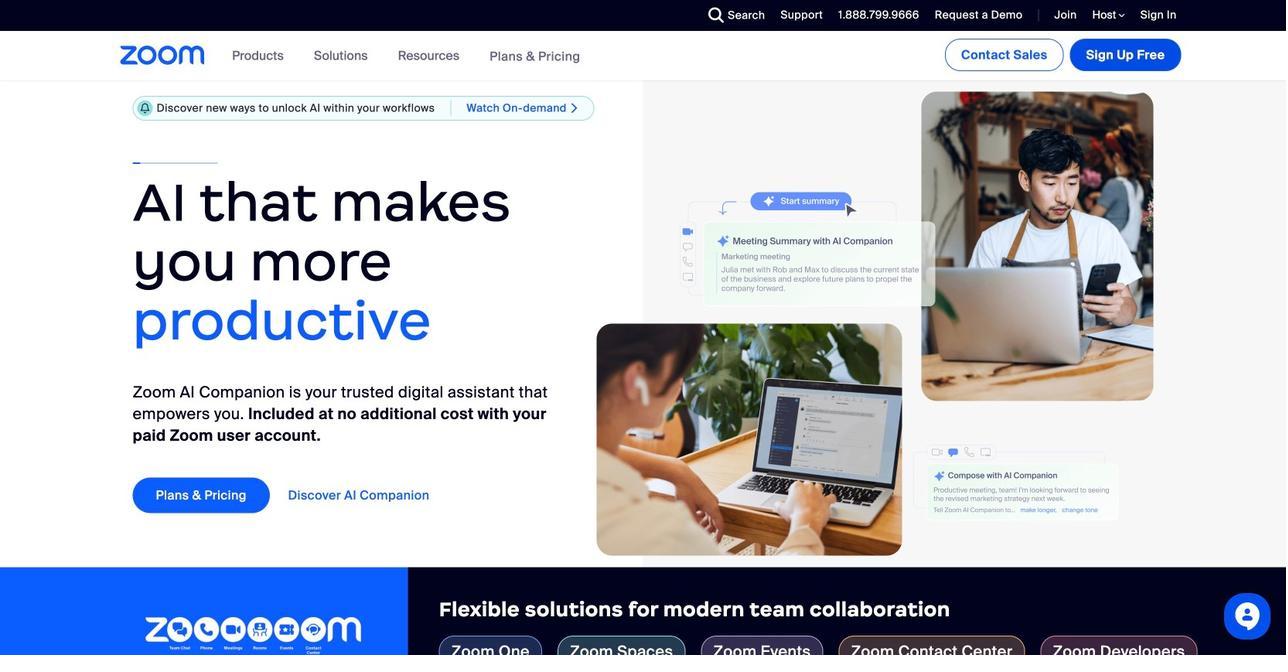 Task type: describe. For each thing, give the bounding box(es) containing it.
zoom interface icon image
[[653, 192, 958, 316]]

zoom unified communication platform image
[[145, 617, 362, 655]]

right image
[[567, 102, 582, 115]]



Task type: locate. For each thing, give the bounding box(es) containing it.
main content
[[0, 31, 1286, 655]]

tab list
[[439, 636, 1255, 655]]

zoom one tab
[[439, 636, 542, 655]]

banner
[[102, 31, 1185, 82]]

zoom logo image
[[120, 46, 205, 65]]

product information navigation
[[221, 31, 592, 82]]

meetings navigation
[[942, 31, 1185, 74]]



Task type: vqa. For each thing, say whether or not it's contained in the screenshot.
Zoom Interface Icon
yes



